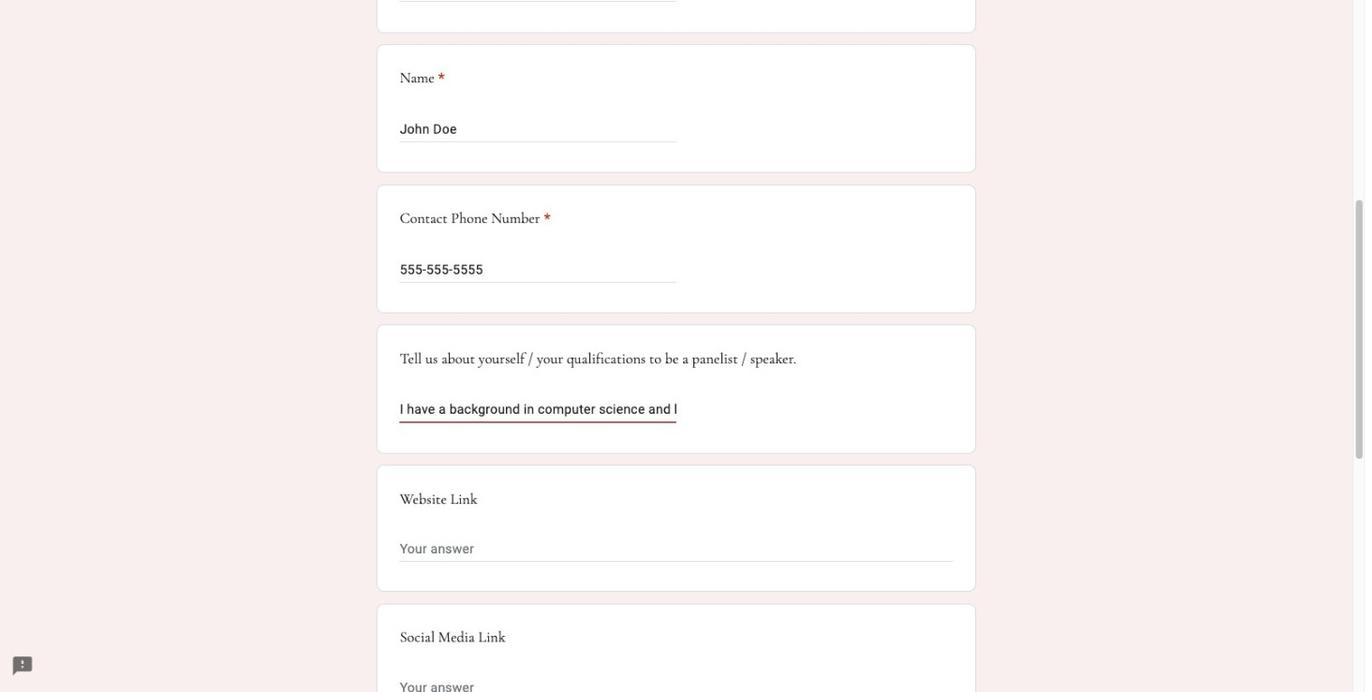 Task type: locate. For each thing, give the bounding box(es) containing it.
1 vertical spatial required question element
[[540, 208, 551, 230]]

None text field
[[400, 258, 676, 281], [400, 399, 676, 421], [400, 539, 953, 562], [400, 677, 953, 692], [400, 258, 676, 281], [400, 399, 676, 421], [400, 539, 953, 562], [400, 677, 953, 692]]

required question element
[[435, 68, 445, 90], [540, 208, 551, 230]]

report a problem to google image
[[11, 655, 34, 678]]

list item
[[376, 0, 976, 33]]

0 horizontal spatial required question element
[[435, 68, 445, 90]]

None text field
[[400, 118, 676, 141]]

heading
[[400, 68, 445, 90], [400, 208, 551, 230]]

2 heading from the top
[[400, 208, 551, 230]]

1 vertical spatial heading
[[400, 208, 551, 230]]

0 vertical spatial heading
[[400, 68, 445, 90]]



Task type: vqa. For each thing, say whether or not it's contained in the screenshot.
Menu bar banner
no



Task type: describe. For each thing, give the bounding box(es) containing it.
1 heading from the top
[[400, 68, 445, 90]]

1 horizontal spatial required question element
[[540, 208, 551, 230]]

0 vertical spatial required question element
[[435, 68, 445, 90]]



